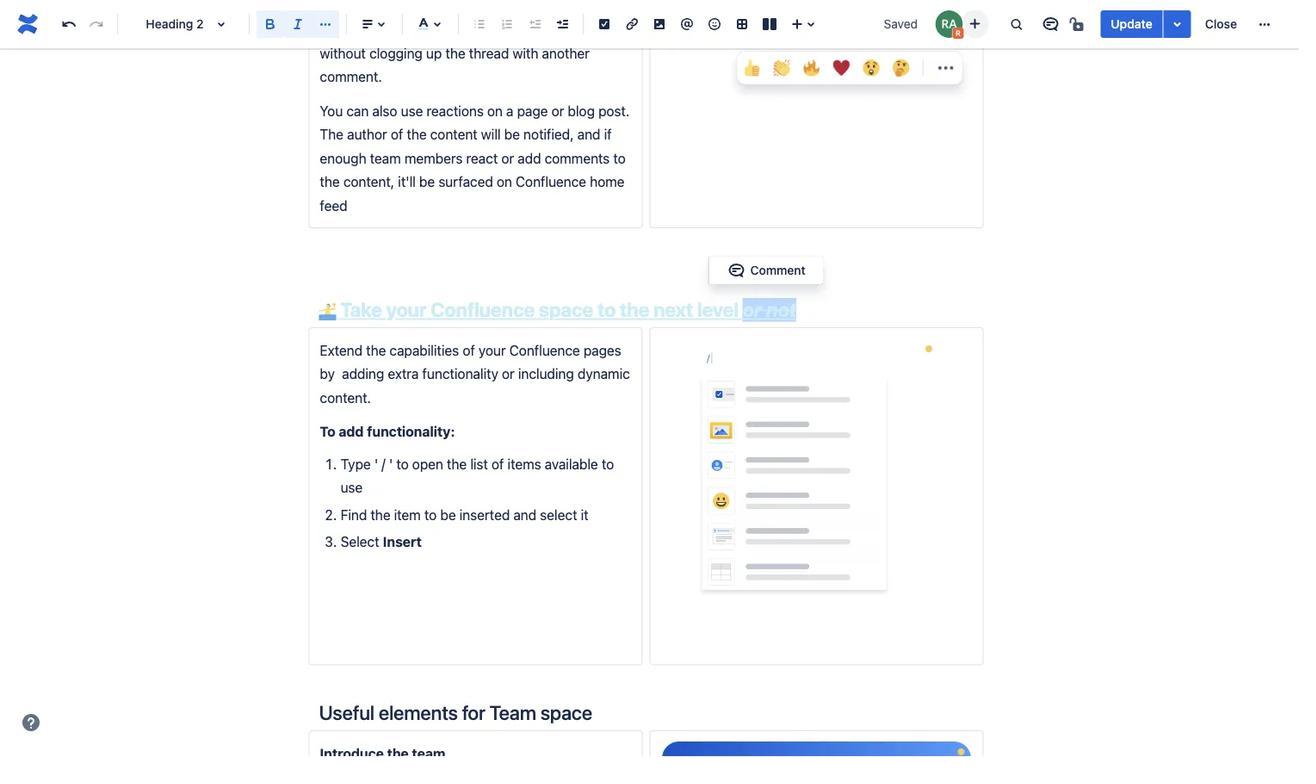 Task type: locate. For each thing, give the bounding box(es) containing it.
the up feed
[[320, 173, 340, 190]]

add image, video, or file image
[[650, 14, 670, 34]]

and inside you can also use reactions on a page or blog post. the author of the content will be notified, and if enough team members react or add comments to the content, it'll be surfaced on confluence home feed
[[578, 126, 601, 143]]

0 vertical spatial reactions
[[348, 0, 405, 14]]

of up functionality
[[463, 342, 475, 359]]

1 horizontal spatial be
[[440, 506, 456, 523]]

or left not
[[743, 298, 762, 321]]

if
[[604, 126, 612, 143]]

clogging
[[370, 45, 423, 61]]

or right align left icon
[[382, 21, 395, 38]]

reactions up content
[[427, 103, 484, 119]]

capabilities
[[390, 342, 459, 359]]

functionality:
[[367, 423, 455, 440]]

close
[[1206, 17, 1238, 31]]

emoji image
[[705, 14, 725, 34]]

select
[[341, 533, 380, 550]]

feed
[[320, 197, 348, 213]]

or left blog
[[552, 103, 565, 119]]

1 horizontal spatial a
[[572, 0, 580, 14]]

team
[[490, 701, 537, 724]]

1 vertical spatial a
[[507, 103, 514, 119]]

1 vertical spatial add
[[339, 423, 364, 440]]

post.
[[599, 103, 630, 119]]

to inside you can also use reactions on a page or blog post. the author of the content will be notified, and if enough team members react or add comments to the content, it'll be surfaced on confluence home feed
[[614, 150, 626, 166]]

0 horizontal spatial a
[[507, 103, 514, 119]]

2 horizontal spatial of
[[492, 456, 504, 472]]

seen
[[528, 21, 557, 38]]

to up you've at the left top of the page
[[505, 0, 517, 14]]

update
[[1112, 17, 1153, 31]]

to right item
[[425, 506, 437, 523]]

confluence image
[[14, 10, 41, 38]]

1 vertical spatial be
[[420, 173, 435, 190]]

2 vertical spatial confluence
[[510, 342, 580, 359]]

use right also
[[401, 103, 423, 119]]

0 horizontal spatial add
[[339, 423, 364, 440]]

bold ⌘b image
[[260, 14, 281, 34]]

saved
[[884, 17, 918, 31]]

confluence image
[[14, 10, 41, 38]]

of up team
[[391, 126, 403, 143]]

add inside you can also use reactions on a page or blog post. the author of the content will be notified, and if enough team members react or add comments to the content, it'll be surfaced on confluence home feed
[[518, 150, 541, 166]]

2 vertical spatial of
[[492, 456, 504, 472]]

reactions inside you can also use reactions on a page or blog post. the author of the content will be notified, and if enough team members react or add comments to the content, it'll be surfaced on confluence home feed
[[427, 103, 484, 119]]

more formatting image
[[315, 14, 336, 34]]

0 horizontal spatial and
[[514, 506, 537, 523]]

or inside extend the capabilities of your confluence pages by  adding extra functionality or including dynamic content.
[[502, 366, 515, 382]]

confluence up extend the capabilities of your confluence pages by  adding extra functionality or including dynamic content.
[[431, 298, 535, 321]]

0 vertical spatial a
[[572, 0, 580, 14]]

0 vertical spatial of
[[391, 126, 403, 143]]

0 horizontal spatial '
[[375, 456, 378, 472]]

on up will
[[487, 103, 503, 119]]

1 vertical spatial of
[[463, 342, 475, 359]]

0 vertical spatial use
[[401, 103, 423, 119]]

notified,
[[524, 126, 574, 143]]

confluence up "including"
[[510, 342, 580, 359]]

your
[[386, 298, 427, 321], [479, 342, 506, 359]]

0 vertical spatial and
[[578, 126, 601, 143]]

' right /
[[389, 456, 393, 472]]

0 horizontal spatial your
[[386, 298, 427, 321]]

enough
[[320, 150, 367, 166]]

elements
[[379, 701, 458, 724]]

confluence down comments
[[516, 173, 587, 190]]

confluence
[[516, 173, 587, 190], [431, 298, 535, 321], [510, 342, 580, 359]]

invite to edit image
[[965, 13, 986, 34]]

indent tab image
[[552, 14, 573, 34]]

1 horizontal spatial use
[[401, 103, 423, 119]]

the up adding
[[366, 342, 386, 359]]

team
[[370, 150, 401, 166]]

1 horizontal spatial add
[[518, 150, 541, 166]]

react
[[466, 150, 498, 166]]

acknowledge
[[398, 21, 480, 38]]

mention image
[[677, 14, 698, 34]]

of right list
[[492, 456, 504, 472]]

1 horizontal spatial '
[[389, 456, 393, 472]]

and left select
[[514, 506, 537, 523]]

1 vertical spatial on
[[497, 173, 512, 190]]

the left next
[[620, 298, 650, 321]]

:man_playing_water_polo: image
[[319, 303, 336, 320], [319, 303, 336, 320]]

find
[[341, 506, 367, 523]]

or left "including"
[[502, 366, 515, 382]]

2 ' from the left
[[389, 456, 393, 472]]

add down the notified,
[[518, 150, 541, 166]]

open
[[412, 456, 444, 472]]

space right team
[[541, 701, 593, 724]]

0 vertical spatial your
[[386, 298, 427, 321]]

a inside use reactions when you want to support a comment or acknowledge you've seen one without clogging up the thread with another comment.
[[572, 0, 580, 14]]

space up pages
[[539, 298, 594, 321]]

help image
[[21, 712, 41, 733]]

a up one
[[572, 0, 580, 14]]

action item image
[[594, 14, 615, 34]]

content.
[[320, 389, 371, 406]]

of
[[391, 126, 403, 143], [463, 342, 475, 359], [492, 456, 504, 472]]

to
[[505, 0, 517, 14], [614, 150, 626, 166], [598, 298, 616, 321], [397, 456, 409, 472], [602, 456, 614, 472], [425, 506, 437, 523]]

select insert
[[341, 533, 422, 550]]

1 vertical spatial your
[[479, 342, 506, 359]]

and left 'if'
[[578, 126, 601, 143]]

the right find
[[371, 506, 391, 523]]

0 horizontal spatial reactions
[[348, 0, 405, 14]]

a
[[572, 0, 580, 14], [507, 103, 514, 119]]

' left /
[[375, 456, 378, 472]]

will
[[481, 126, 501, 143]]

by
[[320, 366, 335, 382]]

when
[[408, 0, 442, 14]]

1 horizontal spatial and
[[578, 126, 601, 143]]

your up capabilities
[[386, 298, 427, 321]]

on down the react
[[497, 173, 512, 190]]

0 vertical spatial be
[[505, 126, 520, 143]]

1 vertical spatial reactions
[[427, 103, 484, 119]]

the inside type ' / ' to open the list of items available to use
[[447, 456, 467, 472]]

not
[[767, 298, 797, 321]]

comment
[[320, 21, 378, 38]]

layouts image
[[760, 14, 780, 34]]

one
[[561, 21, 584, 38]]

0 horizontal spatial be
[[420, 173, 435, 190]]

list
[[471, 456, 488, 472]]

take
[[340, 298, 382, 321]]

reactions
[[348, 0, 405, 14], [427, 103, 484, 119]]

align left image
[[357, 14, 378, 34]]

0 vertical spatial add
[[518, 150, 541, 166]]

table image
[[732, 14, 753, 34]]

be
[[505, 126, 520, 143], [420, 173, 435, 190], [440, 506, 456, 523]]

your inside extend the capabilities of your confluence pages by  adding extra functionality or including dynamic content.
[[479, 342, 506, 359]]

use
[[401, 103, 423, 119], [341, 479, 363, 496]]

it
[[581, 506, 589, 523]]

0 vertical spatial space
[[539, 298, 594, 321]]

or
[[382, 21, 395, 38], [552, 103, 565, 119], [502, 150, 514, 166], [743, 298, 762, 321], [502, 366, 515, 382]]

be right it'll
[[420, 173, 435, 190]]

ruby anderson image
[[936, 10, 963, 38]]

undo ⌘z image
[[59, 14, 79, 34]]

use down type
[[341, 479, 363, 496]]

1 horizontal spatial reactions
[[427, 103, 484, 119]]

add
[[518, 150, 541, 166], [339, 423, 364, 440]]

2 horizontal spatial be
[[505, 126, 520, 143]]

reactions up comment
[[348, 0, 405, 14]]

another
[[542, 45, 590, 61]]

1 vertical spatial and
[[514, 506, 537, 523]]

2 vertical spatial be
[[440, 506, 456, 523]]

'
[[375, 456, 378, 472], [389, 456, 393, 472]]

space
[[539, 298, 594, 321], [541, 701, 593, 724]]

to up home
[[614, 150, 626, 166]]

the
[[446, 45, 466, 61], [407, 126, 427, 143], [320, 173, 340, 190], [620, 298, 650, 321], [366, 342, 386, 359], [447, 456, 467, 472], [371, 506, 391, 523]]

0 horizontal spatial use
[[341, 479, 363, 496]]

1 vertical spatial use
[[341, 479, 363, 496]]

extend
[[320, 342, 363, 359]]

take your confluence space to the next level or not
[[336, 298, 797, 321]]

your up functionality
[[479, 342, 506, 359]]

members
[[405, 150, 463, 166]]

the left list
[[447, 456, 467, 472]]

the inside use reactions when you want to support a comment or acknowledge you've seen one without clogging up the thread with another comment.
[[446, 45, 466, 61]]

extend the capabilities of your confluence pages by  adding extra functionality or including dynamic content.
[[320, 342, 634, 406]]

the right up
[[446, 45, 466, 61]]

bullet list ⌘⇧8 image
[[469, 14, 490, 34]]

numbered list ⌘⇧7 image
[[497, 14, 518, 34]]

be right will
[[505, 126, 520, 143]]

0 horizontal spatial of
[[391, 126, 403, 143]]

redo ⌘⇧z image
[[86, 14, 107, 34]]

or inside use reactions when you want to support a comment or acknowledge you've seen one without clogging up the thread with another comment.
[[382, 21, 395, 38]]

update button
[[1101, 10, 1164, 38]]

1 horizontal spatial your
[[479, 342, 506, 359]]

pages
[[584, 342, 622, 359]]

find and replace image
[[1006, 14, 1027, 34]]

be left inserted
[[440, 506, 456, 523]]

add right 'to'
[[339, 423, 364, 440]]

you've
[[484, 21, 524, 38]]

1 horizontal spatial of
[[463, 342, 475, 359]]

a left page
[[507, 103, 514, 119]]

0 vertical spatial confluence
[[516, 173, 587, 190]]



Task type: describe. For each thing, give the bounding box(es) containing it.
with
[[513, 45, 539, 61]]

content
[[430, 126, 478, 143]]

next
[[654, 298, 694, 321]]

find the item to be inserted and select it
[[341, 506, 589, 523]]

of inside extend the capabilities of your confluence pages by  adding extra functionality or including dynamic content.
[[463, 342, 475, 359]]

comment button
[[716, 260, 817, 281]]

home
[[590, 173, 625, 190]]

confluence inside you can also use reactions on a page or blog post. the author of the content will be notified, and if enough team members react or add comments to the content, it'll be surfaced on confluence home feed
[[516, 173, 587, 190]]

the
[[320, 126, 344, 143]]

functionality
[[423, 366, 499, 382]]

extra
[[388, 366, 419, 382]]

it'll
[[398, 173, 416, 190]]

items
[[508, 456, 542, 472]]

link image
[[622, 14, 643, 34]]

the up members
[[407, 126, 427, 143]]

heading
[[146, 17, 193, 31]]

you
[[320, 103, 343, 119]]

comment icon image
[[1041, 14, 1062, 34]]

use
[[320, 0, 344, 14]]

for
[[462, 701, 486, 724]]

without
[[320, 45, 366, 61]]

type
[[341, 456, 371, 472]]

use inside you can also use reactions on a page or blog post. the author of the content will be notified, and if enough team members react or add comments to the content, it'll be surfaced on confluence home feed
[[401, 103, 423, 119]]

0 vertical spatial on
[[487, 103, 503, 119]]

to
[[320, 423, 336, 440]]

more image
[[1255, 14, 1276, 34]]

you can also use reactions on a page or blog post. the author of the content will be notified, and if enough team members react or add comments to the content, it'll be surfaced on confluence home feed
[[320, 103, 633, 213]]

to inside use reactions when you want to support a comment or acknowledge you've seen one without clogging up the thread with another comment.
[[505, 0, 517, 14]]

adjust update settings image
[[1168, 14, 1189, 34]]

thread
[[469, 45, 509, 61]]

dynamic
[[578, 366, 630, 382]]

can
[[347, 103, 369, 119]]

useful elements for team space
[[319, 701, 593, 724]]

comment image
[[727, 260, 747, 281]]

insert
[[383, 533, 422, 550]]

1 vertical spatial space
[[541, 701, 593, 724]]

available
[[545, 456, 598, 472]]

type ' / ' to open the list of items available to use
[[341, 456, 618, 496]]

you
[[445, 0, 468, 14]]

content,
[[344, 173, 395, 190]]

reactions inside use reactions when you want to support a comment or acknowledge you've seen one without clogging up the thread with another comment.
[[348, 0, 405, 14]]

no restrictions image
[[1068, 14, 1089, 34]]

1 vertical spatial confluence
[[431, 298, 535, 321]]

level
[[698, 298, 739, 321]]

item
[[394, 506, 421, 523]]

including
[[518, 366, 574, 382]]

heading 2
[[146, 17, 204, 31]]

author
[[347, 126, 387, 143]]

also
[[372, 103, 398, 119]]

adding
[[342, 366, 384, 382]]

to up pages
[[598, 298, 616, 321]]

heading 2 button
[[125, 5, 242, 43]]

close button
[[1195, 10, 1248, 38]]

a inside you can also use reactions on a page or blog post. the author of the content will be notified, and if enough team members react or add comments to the content, it'll be surfaced on confluence home feed
[[507, 103, 514, 119]]

use inside type ' / ' to open the list of items available to use
[[341, 479, 363, 496]]

italic ⌘i image
[[288, 14, 308, 34]]

blog
[[568, 103, 595, 119]]

inserted
[[460, 506, 510, 523]]

surfaced
[[439, 173, 493, 190]]

up
[[426, 45, 442, 61]]

the inside extend the capabilities of your confluence pages by  adding extra functionality or including dynamic content.
[[366, 342, 386, 359]]

comment
[[751, 263, 806, 277]]

2
[[197, 17, 204, 31]]

select
[[540, 506, 578, 523]]

page
[[517, 103, 548, 119]]

outdent ⇧tab image
[[525, 14, 545, 34]]

/
[[382, 456, 386, 472]]

of inside you can also use reactions on a page or blog post. the author of the content will be notified, and if enough team members react or add comments to the content, it'll be surfaced on confluence home feed
[[391, 126, 403, 143]]

to right available on the left of page
[[602, 456, 614, 472]]

or right the react
[[502, 150, 514, 166]]

to add functionality:
[[320, 423, 455, 440]]

to right /
[[397, 456, 409, 472]]

useful
[[319, 701, 375, 724]]

comments
[[545, 150, 610, 166]]

1 ' from the left
[[375, 456, 378, 472]]

of inside type ' / ' to open the list of items available to use
[[492, 456, 504, 472]]

want
[[471, 0, 501, 14]]

confluence inside extend the capabilities of your confluence pages by  adding extra functionality or including dynamic content.
[[510, 342, 580, 359]]

support
[[520, 0, 569, 14]]

use reactions when you want to support a comment or acknowledge you've seen one without clogging up the thread with another comment.
[[320, 0, 593, 85]]

comment.
[[320, 69, 382, 85]]



Task type: vqa. For each thing, say whether or not it's contained in the screenshot.
Open
yes



